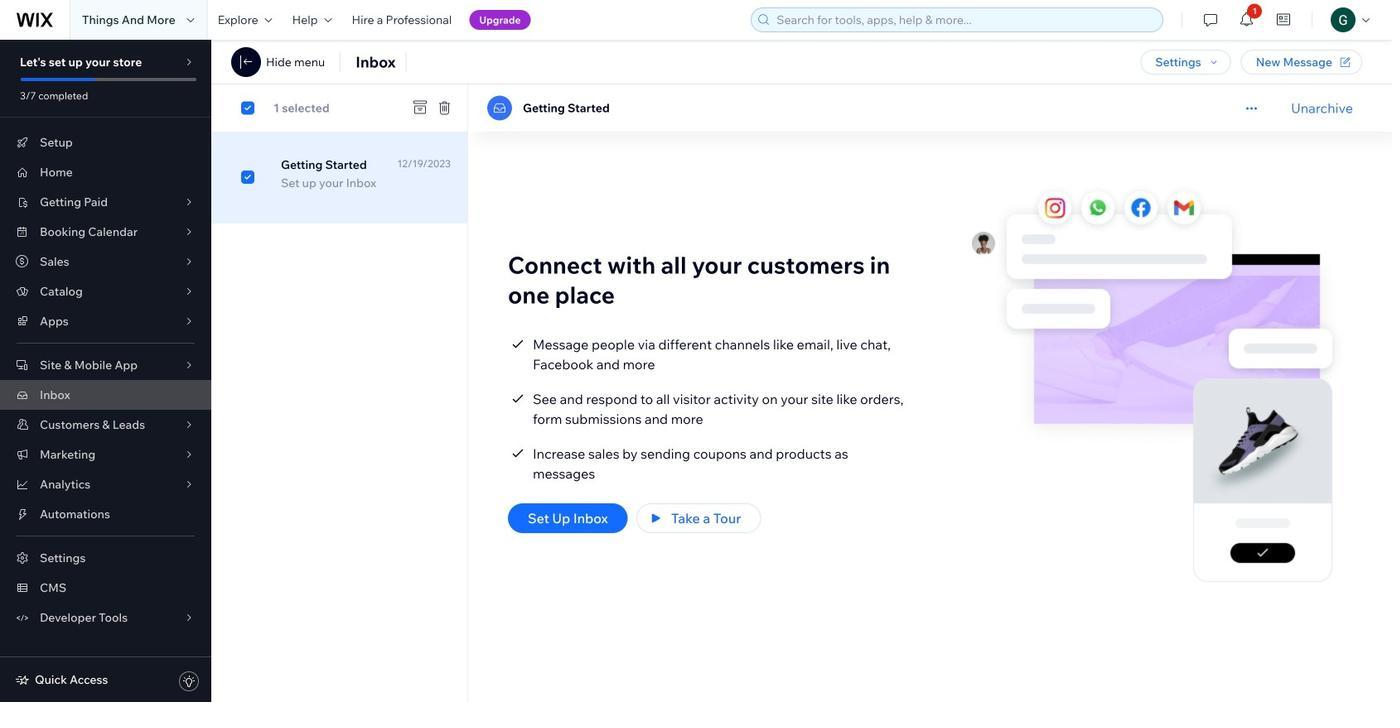 Task type: describe. For each thing, give the bounding box(es) containing it.
Search for tools, apps, help & more... field
[[772, 8, 1158, 31]]

getting started image
[[487, 96, 512, 121]]



Task type: vqa. For each thing, say whether or not it's contained in the screenshot.
checkbox
yes



Task type: locate. For each thing, give the bounding box(es) containing it.
None checkbox
[[221, 98, 269, 118], [241, 167, 254, 187], [221, 98, 269, 118], [241, 167, 254, 187]]

sidebar element
[[0, 40, 211, 703]]



